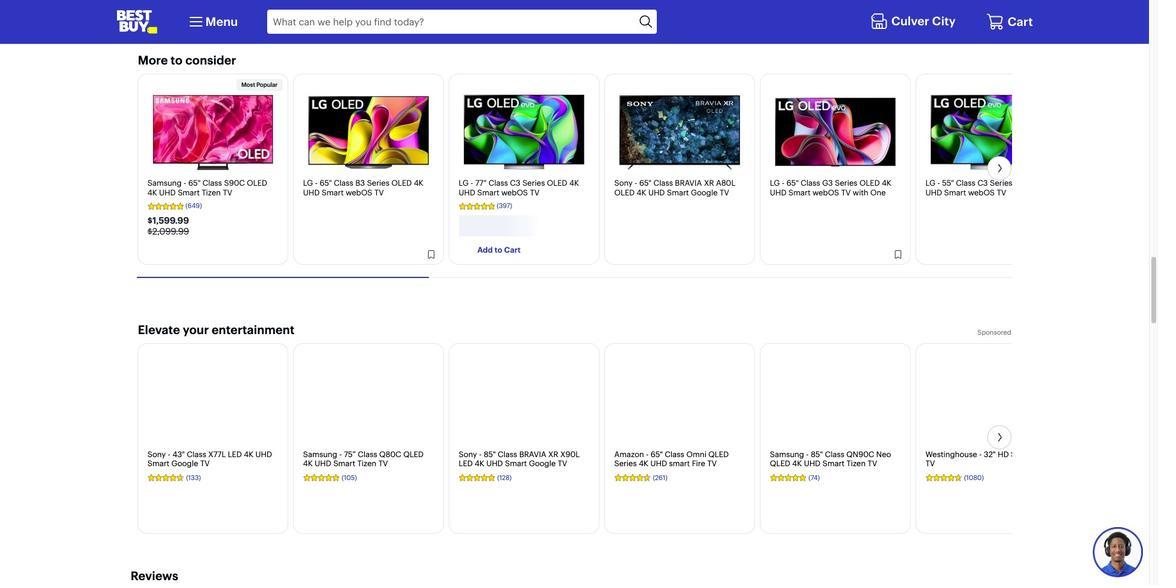 Task type: locate. For each thing, give the bounding box(es) containing it.
series for lg - 55" class c3 series oled 4k uhd smart webos tv
[[991, 178, 1013, 188]]

c3 inside lg - 77" class c3 series oled 4k uhd smart webos tv
[[510, 178, 521, 188]]

samsung for samsung - 85" class qn90c neo qled 4k uhd smart tizen tv
[[770, 449, 805, 459]]

c3 right 55"
[[978, 178, 989, 188]]

class inside samsung - 75" class q80c qled 4k uhd smart tizen tv
[[358, 449, 377, 459]]

neo
[[877, 449, 892, 459]]

xr left "a80l"
[[704, 178, 715, 188]]

65"
[[188, 178, 201, 188], [320, 178, 332, 188], [640, 178, 652, 188], [787, 178, 799, 188], [651, 449, 663, 459]]

samsung left 75"
[[303, 449, 338, 459]]

cart
[[1008, 14, 1034, 29], [504, 245, 521, 255]]

tv right 55"
[[997, 188, 1007, 198]]

oled inside samsung - 65" class s90c oled 4k uhd smart tizen tv
[[247, 178, 267, 188]]

class right '43"'
[[187, 449, 206, 459]]

$1,599.99 $ 2,099.99
[[148, 215, 189, 237]]

class inside lg - 55" class c3 series oled 4k uhd smart webos tv
[[957, 178, 976, 188]]

xr inside sony - 85" class bravia xr x90l led 4k uhd smart google tv
[[549, 449, 559, 459]]

tv inside lg - 55" class c3 series oled 4k uhd smart webos tv
[[997, 188, 1007, 198]]

samsung inside samsung - 65" class s90c oled 4k uhd smart tizen tv
[[148, 178, 182, 188]]

tv right b3
[[375, 188, 384, 198]]

sony - 85" class bravia xr x90l led 4k uhd smart google tv link
[[459, 445, 589, 469]]

webos
[[346, 188, 373, 198], [502, 188, 528, 198], [813, 188, 840, 198], [969, 188, 995, 198]]

$1,599.99
[[148, 215, 189, 226]]

1 horizontal spatial led
[[459, 459, 473, 468]]

series for lg - 77" class c3 series oled 4k uhd smart webos tv
[[523, 178, 545, 188]]

oled for lg - 55" class c3 series oled 4k uhd smart webos tv
[[1015, 178, 1036, 188]]

1 horizontal spatial qled
[[709, 449, 729, 459]]

0 horizontal spatial bravia
[[520, 449, 547, 459]]

class inside samsung - 65" class s90c oled 4k uhd smart tizen tv
[[203, 178, 222, 188]]

class for amazon - 65" class omni qled series 4k uhd smart fire tv
[[665, 449, 685, 459]]

lg - 77" class c3 series oled 4k uhd smart webos tv image
[[464, 95, 585, 170]]

2 horizontal spatial sony
[[615, 178, 633, 188]]

lg - 77" class c3 series oled 4k uhd smart webos tv link
[[459, 91, 589, 198]]

samsung for samsung - 75" class q80c qled 4k uhd smart tizen tv
[[303, 449, 338, 459]]

tv inside westinghouse - 32" hd smart roku tv
[[926, 459, 936, 468]]

lg inside lg - 65" class b3 series oled 4k uhd smart webos tv
[[303, 178, 313, 188]]

lg for lg - 77" class c3 series oled 4k uhd smart webos tv
[[459, 178, 469, 188]]

hd
[[998, 449, 1010, 459]]

tizen up (74) link at right
[[847, 459, 866, 468]]

1 vertical spatial cart
[[504, 245, 521, 255]]

most popular
[[241, 81, 278, 89]]

tv up (105) link
[[379, 459, 388, 468]]

uhd inside samsung - 65" class s90c oled 4k uhd smart tizen tv
[[159, 188, 176, 198]]

qled up (74) link at right
[[770, 459, 791, 468]]

sony - 85" class bravia xr x90l led 4k uhd smart google tv
[[459, 449, 580, 468]]

class left g3 at top
[[801, 178, 821, 188]]

led right x77l
[[228, 449, 242, 459]]

(105)
[[342, 474, 357, 482]]

lg up wall
[[770, 178, 780, 188]]

4k
[[414, 178, 424, 188], [570, 178, 579, 188], [882, 178, 892, 188], [1038, 178, 1047, 188], [148, 188, 157, 198], [637, 188, 647, 198], [244, 449, 254, 459], [303, 459, 313, 468], [475, 459, 485, 468], [639, 459, 649, 468], [793, 459, 802, 468]]

menu button
[[186, 12, 238, 31]]

- inside samsung - 75" class q80c qled 4k uhd smart tizen tv
[[340, 449, 342, 459]]

samsung up the $1,599.99
[[148, 178, 182, 188]]

google inside sony - 85" class bravia xr x90l led 4k uhd smart google tv
[[529, 459, 556, 468]]

tv up (74) link at right
[[868, 459, 878, 468]]

g3
[[823, 178, 833, 188]]

4 webos from the left
[[969, 188, 995, 198]]

0 horizontal spatial to
[[171, 53, 183, 68]]

1 horizontal spatial cart
[[1008, 14, 1034, 29]]

lg inside the lg - 65" class g3 series oled 4k uhd smart webos tv with one wall design
[[770, 178, 780, 188]]

65" inside sony - 65" class bravia xr a80l oled 4k uhd smart google tv
[[640, 178, 652, 188]]

webos for lg - 55" class c3 series oled 4k uhd smart webos tv
[[969, 188, 995, 198]]

0 vertical spatial xr
[[704, 178, 715, 188]]

wall
[[770, 198, 786, 207]]

webos for lg - 65" class g3 series oled 4k uhd smart webos tv with one wall design
[[813, 188, 840, 198]]

series down lg - 55" class c3 series oled 4k uhd smart webos tv image
[[991, 178, 1013, 188]]

65" for bravia
[[640, 178, 652, 188]]

0 horizontal spatial xr
[[549, 449, 559, 459]]

tv left wall
[[720, 188, 730, 198]]

- inside the lg - 65" class g3 series oled 4k uhd smart webos tv with one wall design
[[782, 178, 785, 188]]

class for sony - 85" class bravia xr x90l led 4k uhd smart google tv
[[498, 449, 518, 459]]

class left s90c
[[203, 178, 222, 188]]

smart
[[670, 459, 690, 468]]

0 vertical spatial bravia
[[675, 178, 702, 188]]

tizen up (105) link
[[358, 459, 377, 468]]

85" up (128) link
[[484, 449, 496, 459]]

smart inside sony - 65" class bravia xr a80l oled 4k uhd smart google tv
[[667, 188, 689, 198]]

1 85" from the left
[[484, 449, 496, 459]]

uhd inside samsung - 75" class q80c qled 4k uhd smart tizen tv
[[315, 459, 332, 468]]

(128) link
[[459, 474, 589, 482]]

4k inside lg - 77" class c3 series oled 4k uhd smart webos tv
[[570, 178, 579, 188]]

85" for uhd
[[811, 449, 823, 459]]

(133)
[[186, 474, 201, 482]]

0 horizontal spatial samsung
[[148, 178, 182, 188]]

series inside lg - 77" class c3 series oled 4k uhd smart webos tv
[[523, 178, 545, 188]]

xr
[[704, 178, 715, 188], [549, 449, 559, 459]]

sony
[[615, 178, 633, 188], [148, 449, 166, 459], [459, 449, 477, 459]]

- for lg - 55" class c3 series oled 4k uhd smart webos tv
[[938, 178, 941, 188]]

bravia inside sony - 85" class bravia xr x90l led 4k uhd smart google tv
[[520, 449, 547, 459]]

0 vertical spatial cart
[[1008, 14, 1034, 29]]

google for sony - 65" class bravia xr a80l oled 4k uhd smart google tv
[[691, 188, 718, 198]]

class for lg - 55" class c3 series oled 4k uhd smart webos tv
[[957, 178, 976, 188]]

1 vertical spatial to
[[495, 245, 503, 255]]

class inside lg - 77" class c3 series oled 4k uhd smart webos tv
[[489, 178, 508, 188]]

sony for sony - 65" class bravia xr a80l oled 4k uhd smart google tv
[[615, 178, 633, 188]]

oled inside sony - 65" class bravia xr a80l oled 4k uhd smart google tv
[[615, 188, 635, 198]]

tv up (128) link
[[558, 459, 568, 468]]

4k inside sony - 65" class bravia xr a80l oled 4k uhd smart google tv
[[637, 188, 647, 198]]

x77l
[[208, 449, 226, 459]]

smart inside samsung - 65" class s90c oled 4k uhd smart tizen tv
[[178, 188, 200, 198]]

1 vertical spatial bravia
[[520, 449, 547, 459]]

c3 inside lg - 55" class c3 series oled 4k uhd smart webos tv
[[978, 178, 989, 188]]

class inside sony - 65" class bravia xr a80l oled 4k uhd smart google tv
[[654, 178, 673, 188]]

class left b3
[[334, 178, 354, 188]]

class up (74) link at right
[[826, 449, 845, 459]]

0 horizontal spatial c3
[[510, 178, 521, 188]]

webos inside lg - 65" class b3 series oled 4k uhd smart webos tv
[[346, 188, 373, 198]]

samsung up (74) link at right
[[770, 449, 805, 459]]

1 horizontal spatial samsung
[[303, 449, 338, 459]]

- for westinghouse - 32" hd smart roku tv
[[980, 449, 982, 459]]

1 horizontal spatial 85"
[[811, 449, 823, 459]]

(74) link
[[770, 474, 901, 482]]

65" inside amazon - 65" class omni qled series 4k uhd smart fire tv
[[651, 449, 663, 459]]

class down sony - 65" class bravia xr a80l oled 4k uhd smart google tv image
[[654, 178, 673, 188]]

cart right cart icon
[[1008, 14, 1034, 29]]

fire
[[692, 459, 706, 468]]

65" inside the lg - 65" class g3 series oled 4k uhd smart webos tv with one wall design
[[787, 178, 799, 188]]

qled right q80c
[[404, 449, 424, 459]]

series up (397) link
[[523, 178, 545, 188]]

2 c3 from the left
[[978, 178, 989, 188]]

65" for b3
[[320, 178, 332, 188]]

lg - 65" class g3 series oled 4k uhd smart webos tv with one wall design link
[[770, 91, 901, 207]]

to right more
[[171, 53, 183, 68]]

- inside sony - 85" class bravia xr x90l led 4k uhd smart google tv
[[479, 449, 482, 459]]

tv right fire
[[708, 459, 717, 468]]

uhd inside sony - 65" class bravia xr a80l oled 4k uhd smart google tv
[[649, 188, 665, 198]]

4 lg from the left
[[926, 178, 936, 188]]

lg
[[303, 178, 313, 188], [459, 178, 469, 188], [770, 178, 780, 188], [926, 178, 936, 188]]

series left smart
[[615, 459, 637, 468]]

2 horizontal spatial qled
[[770, 459, 791, 468]]

lg - 55" class c3 series oled 4k uhd smart webos tv
[[926, 178, 1047, 198]]

lg left b3
[[303, 178, 313, 188]]

Type to search. Navigate forward to hear suggestions text field
[[267, 10, 636, 34]]

oled inside the lg - 65" class g3 series oled 4k uhd smart webos tv with one wall design
[[860, 178, 880, 188]]

tv
[[223, 188, 233, 198], [375, 188, 384, 198], [530, 188, 540, 198], [720, 188, 730, 198], [842, 188, 851, 198], [997, 188, 1007, 198], [200, 459, 210, 468], [379, 459, 388, 468], [558, 459, 568, 468], [708, 459, 717, 468], [868, 459, 878, 468], [926, 459, 936, 468]]

2 horizontal spatial tizen
[[847, 459, 866, 468]]

webos inside the lg - 65" class g3 series oled 4k uhd smart webos tv with one wall design
[[813, 188, 840, 198]]

65" inside samsung - 65" class s90c oled 4k uhd smart tizen tv
[[188, 178, 201, 188]]

- inside the samsung - 85" class qn90c neo qled 4k uhd smart tizen tv
[[807, 449, 809, 459]]

- inside sony - 65" class bravia xr a80l oled 4k uhd smart google tv
[[635, 178, 638, 188]]

sony inside sony - 85" class bravia xr x90l led 4k uhd smart google tv
[[459, 449, 477, 459]]

4k inside samsung - 65" class s90c oled 4k uhd smart tizen tv
[[148, 188, 157, 198]]

oled for lg - 65" class g3 series oled 4k uhd smart webos tv with one wall design
[[860, 178, 880, 188]]

series for lg - 65" class g3 series oled 4k uhd smart webos tv with one wall design
[[836, 178, 858, 188]]

(128)
[[498, 474, 512, 482]]

- for samsung - 65" class s90c oled 4k uhd smart tizen tv
[[184, 178, 186, 188]]

tizen
[[202, 188, 221, 198], [358, 459, 377, 468], [847, 459, 866, 468]]

qn90c
[[847, 449, 875, 459]]

smart inside westinghouse - 32" hd smart roku tv
[[1012, 449, 1034, 459]]

tizen inside samsung - 65" class s90c oled 4k uhd smart tizen tv
[[202, 188, 221, 198]]

bravia for a80l
[[675, 178, 702, 188]]

more to consider
[[138, 53, 236, 68]]

xr left x90l
[[549, 449, 559, 459]]

class inside lg - 65" class b3 series oled 4k uhd smart webos tv
[[334, 178, 354, 188]]

0 horizontal spatial 85"
[[484, 449, 496, 459]]

led
[[228, 449, 242, 459], [459, 459, 473, 468]]

1 horizontal spatial xr
[[704, 178, 715, 188]]

0 horizontal spatial tizen
[[202, 188, 221, 198]]

1 lg from the left
[[303, 178, 313, 188]]

series right b3
[[367, 178, 390, 188]]

tv right 'neo'
[[926, 459, 936, 468]]

1 horizontal spatial bravia
[[675, 178, 702, 188]]

oled inside lg - 55" class c3 series oled 4k uhd smart webos tv
[[1015, 178, 1036, 188]]

to right "add"
[[495, 245, 503, 255]]

2 85" from the left
[[811, 449, 823, 459]]

samsung inside samsung - 75" class q80c qled 4k uhd smart tizen tv
[[303, 449, 338, 459]]

google inside the sony - 43" class x77l led 4k uhd smart google tv
[[172, 459, 198, 468]]

google inside sony - 65" class bravia xr a80l oled 4k uhd smart google tv
[[691, 188, 718, 198]]

tv up "(133)" "link" on the left
[[200, 459, 210, 468]]

bravia up (128) link
[[520, 449, 547, 459]]

add to cart button
[[454, 241, 527, 259]]

1 horizontal spatial sony
[[459, 449, 477, 459]]

2 horizontal spatial google
[[691, 188, 718, 198]]

1 horizontal spatial c3
[[978, 178, 989, 188]]

omni
[[687, 449, 707, 459]]

- for samsung - 75" class q80c qled 4k uhd smart tizen tv
[[340, 449, 342, 459]]

0 horizontal spatial led
[[228, 449, 242, 459]]

series inside lg - 55" class c3 series oled 4k uhd smart webos tv
[[991, 178, 1013, 188]]

class inside the sony - 43" class x77l led 4k uhd smart google tv
[[187, 449, 206, 459]]

- inside the sony - 43" class x77l led 4k uhd smart google tv
[[168, 449, 171, 459]]

class right 75"
[[358, 449, 377, 459]]

85" up (74)
[[811, 449, 823, 459]]

2 horizontal spatial samsung
[[770, 449, 805, 459]]

85"
[[484, 449, 496, 459], [811, 449, 823, 459]]

1 horizontal spatial to
[[495, 245, 503, 255]]

tv left "with"
[[842, 188, 851, 198]]

class
[[203, 178, 222, 188], [334, 178, 354, 188], [489, 178, 508, 188], [654, 178, 673, 188], [801, 178, 821, 188], [957, 178, 976, 188], [187, 449, 206, 459], [358, 449, 377, 459], [498, 449, 518, 459], [665, 449, 685, 459], [826, 449, 845, 459]]

sony for sony - 85" class bravia xr x90l led 4k uhd smart google tv
[[459, 449, 477, 459]]

class left omni at the bottom right of the page
[[665, 449, 685, 459]]

0 horizontal spatial google
[[172, 459, 198, 468]]

to inside button
[[495, 245, 503, 255]]

consider
[[185, 53, 236, 68]]

webos for lg - 65" class b3 series oled 4k uhd smart webos tv
[[346, 188, 373, 198]]

to for more
[[171, 53, 183, 68]]

qled for samsung - 75" class q80c qled 4k uhd smart tizen tv
[[404, 449, 424, 459]]

0 vertical spatial to
[[171, 53, 183, 68]]

tizen up '(649)' link
[[202, 188, 221, 198]]

lg - 55" class c3 series oled 4k uhd smart webos tv image
[[931, 95, 1052, 170]]

class for samsung - 65" class s90c oled 4k uhd smart tizen tv
[[203, 178, 222, 188]]

oled for lg - 77" class c3 series oled 4k uhd smart webos tv
[[547, 178, 568, 188]]

bravia inside sony - 65" class bravia xr a80l oled 4k uhd smart google tv
[[675, 178, 702, 188]]

webos for lg - 77" class c3 series oled 4k uhd smart webos tv
[[502, 188, 528, 198]]

tv up '(649)' link
[[223, 188, 233, 198]]

webos inside lg - 55" class c3 series oled 4k uhd smart webos tv
[[969, 188, 995, 198]]

65" inside lg - 65" class b3 series oled 4k uhd smart webos tv
[[320, 178, 332, 188]]

to
[[171, 53, 183, 68], [495, 245, 503, 255]]

samsung
[[148, 178, 182, 188], [303, 449, 338, 459], [770, 449, 805, 459]]

entertainment
[[212, 322, 295, 337]]

xr for a80l
[[704, 178, 715, 188]]

class right 55"
[[957, 178, 976, 188]]

qled right fire
[[709, 449, 729, 459]]

tv inside the lg - 65" class g3 series oled 4k uhd smart webos tv with one wall design
[[842, 188, 851, 198]]

4k inside lg - 65" class b3 series oled 4k uhd smart webos tv
[[414, 178, 424, 188]]

0 horizontal spatial qled
[[404, 449, 424, 459]]

(133) link
[[148, 474, 278, 482]]

led up (128) link
[[459, 459, 473, 468]]

65" for g3
[[787, 178, 799, 188]]

save image
[[894, 250, 903, 259]]

- inside samsung - 65" class s90c oled 4k uhd smart tizen tv
[[184, 178, 186, 188]]

3 webos from the left
[[813, 188, 840, 198]]

2 webos from the left
[[502, 188, 528, 198]]

2,099.99
[[152, 225, 189, 237]]

sponsored
[[978, 328, 1012, 337]]

lg left 55"
[[926, 178, 936, 188]]

sony inside sony - 65" class bravia xr a80l oled 4k uhd smart google tv
[[615, 178, 633, 188]]

c3 up (397) link
[[510, 178, 521, 188]]

(74)
[[809, 474, 820, 482]]

samsung - 85" class qn90c neo qled 4k uhd smart tizen tv
[[770, 449, 892, 468]]

- inside lg - 55" class c3 series oled 4k uhd smart webos tv
[[938, 178, 941, 188]]

- for lg - 77" class c3 series oled 4k uhd smart webos tv
[[471, 178, 474, 188]]

- inside westinghouse - 32" hd smart roku tv
[[980, 449, 982, 459]]

tv up (397) link
[[530, 188, 540, 198]]

series inside lg - 65" class b3 series oled 4k uhd smart webos tv
[[367, 178, 390, 188]]

class right 77"
[[489, 178, 508, 188]]

3 lg from the left
[[770, 178, 780, 188]]

qled inside amazon - 65" class omni qled series 4k uhd smart fire tv
[[709, 449, 729, 459]]

qled inside the samsung - 85" class qn90c neo qled 4k uhd smart tizen tv
[[770, 459, 791, 468]]

tv inside samsung - 65" class s90c oled 4k uhd smart tizen tv
[[223, 188, 233, 198]]

tv inside sony - 85" class bravia xr x90l led 4k uhd smart google tv
[[558, 459, 568, 468]]

class inside the lg - 65" class g3 series oled 4k uhd smart webos tv with one wall design
[[801, 178, 821, 188]]

- inside lg - 77" class c3 series oled 4k uhd smart webos tv
[[471, 178, 474, 188]]

class inside the samsung - 85" class qn90c neo qled 4k uhd smart tizen tv
[[826, 449, 845, 459]]

uhd
[[159, 188, 176, 198], [303, 188, 320, 198], [459, 188, 476, 198], [649, 188, 665, 198], [770, 188, 787, 198], [926, 188, 943, 198], [256, 449, 272, 459], [315, 459, 332, 468], [487, 459, 503, 468], [651, 459, 667, 468], [805, 459, 821, 468]]

0 horizontal spatial sony
[[148, 449, 166, 459]]

series right g3 at top
[[836, 178, 858, 188]]

1 webos from the left
[[346, 188, 373, 198]]

- inside amazon - 65" class omni qled series 4k uhd smart fire tv
[[646, 449, 649, 459]]

- for sony - 43" class x77l led 4k uhd smart google tv
[[168, 449, 171, 459]]

(1080)
[[965, 474, 985, 482]]

class up (128)
[[498, 449, 518, 459]]

-
[[184, 178, 186, 188], [315, 178, 318, 188], [471, 178, 474, 188], [635, 178, 638, 188], [782, 178, 785, 188], [938, 178, 941, 188], [168, 449, 171, 459], [340, 449, 342, 459], [479, 449, 482, 459], [646, 449, 649, 459], [807, 449, 809, 459], [980, 449, 982, 459]]

sony - 65" class bravia xr a80l oled 4k uhd smart google tv image
[[620, 95, 740, 169]]

smart
[[178, 188, 200, 198], [322, 188, 344, 198], [478, 188, 500, 198], [667, 188, 689, 198], [789, 188, 811, 198], [945, 188, 967, 198], [1012, 449, 1034, 459], [148, 459, 170, 468], [334, 459, 356, 468], [505, 459, 527, 468], [823, 459, 845, 468]]

1 vertical spatial xr
[[549, 449, 559, 459]]

1 horizontal spatial tizen
[[358, 459, 377, 468]]

4k inside samsung - 75" class q80c qled 4k uhd smart tizen tv
[[303, 459, 313, 468]]

lg inside lg - 77" class c3 series oled 4k uhd smart webos tv
[[459, 178, 469, 188]]

bravia left "a80l"
[[675, 178, 702, 188]]

85" inside sony - 85" class bravia xr x90l led 4k uhd smart google tv
[[484, 449, 496, 459]]

cart right "add"
[[504, 245, 521, 255]]

32"
[[984, 449, 996, 459]]

sony inside the sony - 43" class x77l led 4k uhd smart google tv
[[148, 449, 166, 459]]

- for lg - 65" class b3 series oled 4k uhd smart webos tv
[[315, 178, 318, 188]]

best buy help human beacon image
[[1093, 527, 1144, 578]]

samsung - 85" class qn90c neo qled 4k uhd smart tizen tv link
[[770, 445, 901, 469]]

c3
[[510, 178, 521, 188], [978, 178, 989, 188]]

4k inside sony - 85" class bravia xr x90l led 4k uhd smart google tv
[[475, 459, 485, 468]]

1 c3 from the left
[[510, 178, 521, 188]]

series for lg - 65" class b3 series oled 4k uhd smart webos tv
[[367, 178, 390, 188]]

amazon - 65" class omni qled series 4k uhd smart fire tv link
[[615, 445, 745, 469]]

1 horizontal spatial google
[[529, 459, 556, 468]]

tv inside lg - 77" class c3 series oled 4k uhd smart webos tv
[[530, 188, 540, 198]]

class inside sony - 85" class bravia xr x90l led 4k uhd smart google tv
[[498, 449, 518, 459]]

85" for 4k
[[484, 449, 496, 459]]

samsung inside the samsung - 85" class qn90c neo qled 4k uhd smart tizen tv
[[770, 449, 805, 459]]

roku
[[1036, 449, 1054, 459]]

2 lg from the left
[[459, 178, 469, 188]]

lg left 77"
[[459, 178, 469, 188]]

0 horizontal spatial cart
[[504, 245, 521, 255]]

sony - 43" class x77l led 4k uhd smart google tv
[[148, 449, 272, 468]]



Task type: describe. For each thing, give the bounding box(es) containing it.
to for add
[[495, 245, 503, 255]]

(261)
[[653, 474, 668, 482]]

class for samsung - 75" class q80c qled 4k uhd smart tizen tv
[[358, 449, 377, 459]]

culver city button
[[871, 10, 959, 33]]

city
[[933, 13, 956, 28]]

smart inside lg - 65" class b3 series oled 4k uhd smart webos tv
[[322, 188, 344, 198]]

65" for omni
[[651, 449, 663, 459]]

add to cart
[[478, 245, 521, 255]]

class for lg - 65" class b3 series oled 4k uhd smart webos tv
[[334, 178, 354, 188]]

westinghouse
[[926, 449, 978, 459]]

xr for x90l
[[549, 449, 559, 459]]

cart link
[[987, 13, 1034, 31]]

led inside the sony - 43" class x77l led 4k uhd smart google tv
[[228, 449, 242, 459]]

- for samsung - 85" class qn90c neo qled 4k uhd smart tizen tv
[[807, 449, 809, 459]]

qled for amazon - 65" class omni qled series 4k uhd smart fire tv
[[709, 449, 729, 459]]

google for sony - 85" class bravia xr x90l led 4k uhd smart google tv
[[529, 459, 556, 468]]

most
[[241, 81, 255, 89]]

(261) link
[[615, 474, 745, 482]]

uhd inside lg - 65" class b3 series oled 4k uhd smart webos tv
[[303, 188, 320, 198]]

one
[[871, 188, 886, 198]]

uhd inside the sony - 43" class x77l led 4k uhd smart google tv
[[256, 449, 272, 459]]

samsung - 75" class q80c qled 4k uhd smart tizen tv
[[303, 449, 424, 468]]

amazon
[[615, 449, 644, 459]]

bravia for x90l
[[520, 449, 547, 459]]

tv inside sony - 65" class bravia xr a80l oled 4k uhd smart google tv
[[720, 188, 730, 198]]

lg for lg - 55" class c3 series oled 4k uhd smart webos tv
[[926, 178, 936, 188]]

4k inside the lg - 65" class g3 series oled 4k uhd smart webos tv with one wall design
[[882, 178, 892, 188]]

tv inside amazon - 65" class omni qled series 4k uhd smart fire tv
[[708, 459, 717, 468]]

77"
[[476, 178, 487, 188]]

sony for sony - 43" class x77l led 4k uhd smart google tv
[[148, 449, 166, 459]]

$
[[148, 225, 152, 237]]

43"
[[173, 449, 185, 459]]

smart inside the lg - 65" class g3 series oled 4k uhd smart webos tv with one wall design
[[789, 188, 811, 198]]

tizen for 75"
[[358, 459, 377, 468]]

westinghouse - 32" hd smart roku tv link
[[926, 445, 1057, 469]]

s90c
[[224, 178, 245, 188]]

75"
[[344, 449, 356, 459]]

uhd inside amazon - 65" class omni qled series 4k uhd smart fire tv
[[651, 459, 667, 468]]

tv inside lg - 65" class b3 series oled 4k uhd smart webos tv
[[375, 188, 384, 198]]

tv inside samsung - 75" class q80c qled 4k uhd smart tizen tv
[[379, 459, 388, 468]]

your
[[183, 322, 209, 337]]

tv inside the samsung - 85" class qn90c neo qled 4k uhd smart tizen tv
[[868, 459, 878, 468]]

cart inside button
[[504, 245, 521, 255]]

amazon - 65" class omni qled series 4k uhd smart fire tv
[[615, 449, 729, 468]]

class for lg - 77" class c3 series oled 4k uhd smart webos tv
[[489, 178, 508, 188]]

class for sony - 43" class x77l led 4k uhd smart google tv
[[187, 449, 206, 459]]

class for samsung - 85" class qn90c neo qled 4k uhd smart tizen tv
[[826, 449, 845, 459]]

65" for s90c
[[188, 178, 201, 188]]

samsung - 75" class q80c qled 4k uhd smart tizen tv link
[[303, 445, 434, 469]]

oled for lg - 65" class b3 series oled 4k uhd smart webos tv
[[392, 178, 412, 188]]

culver
[[892, 13, 930, 28]]

class for sony - 65" class bravia xr a80l oled 4k uhd smart google tv
[[654, 178, 673, 188]]

series inside amazon - 65" class omni qled series 4k uhd smart fire tv
[[615, 459, 637, 468]]

(397)
[[497, 202, 513, 210]]

lg for lg - 65" class g3 series oled 4k uhd smart webos tv with one wall design
[[770, 178, 780, 188]]

lg - 55" class c3 series oled 4k uhd smart webos tv link
[[926, 91, 1057, 198]]

uhd inside lg - 77" class c3 series oled 4k uhd smart webos tv
[[459, 188, 476, 198]]

smart inside lg - 55" class c3 series oled 4k uhd smart webos tv
[[945, 188, 967, 198]]

samsung - 65" class s90c oled 4k uhd smart tizen tv link
[[148, 91, 278, 198]]

uhd inside sony - 85" class bravia xr x90l led 4k uhd smart google tv
[[487, 459, 503, 468]]

smart inside samsung - 75" class q80c qled 4k uhd smart tizen tv
[[334, 459, 356, 468]]

lg - 65" class b3 series oled 4k uhd smart webos tv
[[303, 178, 424, 198]]

lg - 65" class b3 series oled 4k uhd smart webos tv image
[[308, 96, 429, 169]]

- for sony - 65" class bravia xr a80l oled 4k uhd smart google tv
[[635, 178, 638, 188]]

4k inside amazon - 65" class omni qled series 4k uhd smart fire tv
[[639, 459, 649, 468]]

smart inside sony - 85" class bravia xr x90l led 4k uhd smart google tv
[[505, 459, 527, 468]]

sony - 65" class bravia xr a80l oled 4k uhd smart google tv
[[615, 178, 736, 198]]

- for sony - 85" class bravia xr x90l led 4k uhd smart google tv
[[479, 449, 482, 459]]

tizen for 65"
[[202, 188, 221, 198]]

x90l
[[561, 449, 580, 459]]

lg for lg - 65" class b3 series oled 4k uhd smart webos tv
[[303, 178, 313, 188]]

b3
[[356, 178, 365, 188]]

tizen inside the samsung - 85" class qn90c neo qled 4k uhd smart tizen tv
[[847, 459, 866, 468]]

(397) link
[[459, 202, 580, 210]]

- for amazon - 65" class omni qled series 4k uhd smart fire tv
[[646, 449, 649, 459]]

55"
[[943, 178, 955, 188]]

a80l
[[717, 178, 736, 188]]

popular
[[256, 81, 278, 89]]

(1080) link
[[926, 474, 1057, 482]]

elevate
[[138, 322, 180, 337]]

sony - 43" class x77l led 4k uhd smart google tv link
[[148, 445, 278, 469]]

4k inside the samsung - 85" class qn90c neo qled 4k uhd smart tizen tv
[[793, 459, 802, 468]]

(649)
[[186, 202, 202, 210]]

c3 for 77"
[[510, 178, 521, 188]]

tv inside the sony - 43" class x77l led 4k uhd smart google tv
[[200, 459, 210, 468]]

menu
[[206, 14, 238, 29]]

save image
[[426, 250, 436, 259]]

with
[[853, 188, 869, 198]]

lg - 65" class g3 series oled 4k uhd smart webos tv with one wall design
[[770, 178, 892, 207]]

(105) link
[[303, 474, 434, 482]]

- for lg - 65" class g3 series oled 4k uhd smart webos tv with one wall design
[[782, 178, 785, 188]]

elevate your entertainment
[[138, 322, 295, 337]]

uhd inside lg - 55" class c3 series oled 4k uhd smart webos tv
[[926, 188, 943, 198]]

samsung - 65" class s90c oled 4k uhd smart tizen tv image
[[152, 95, 273, 170]]

samsung for samsung - 65" class s90c oled 4k uhd smart tizen tv
[[148, 178, 182, 188]]

uhd inside the samsung - 85" class qn90c neo qled 4k uhd smart tizen tv
[[805, 459, 821, 468]]

uhd inside the lg - 65" class g3 series oled 4k uhd smart webos tv with one wall design
[[770, 188, 787, 198]]

c3 for 55"
[[978, 178, 989, 188]]

led inside sony - 85" class bravia xr x90l led 4k uhd smart google tv
[[459, 459, 473, 468]]

culver city
[[892, 13, 956, 28]]

(649) link
[[148, 202, 268, 210]]

4k inside the sony - 43" class x77l led 4k uhd smart google tv
[[244, 449, 254, 459]]

add
[[478, 245, 493, 255]]

smart inside the samsung - 85" class qn90c neo qled 4k uhd smart tizen tv
[[823, 459, 845, 468]]

lg - 65" class g3 series oled 4k uhd smart webos tv with one wall design image
[[775, 98, 896, 167]]

samsung - 65" class s90c oled 4k uhd smart tizen tv
[[148, 178, 267, 198]]

4k inside lg - 55" class c3 series oled 4k uhd smart webos tv
[[1038, 178, 1047, 188]]

lg - 65" class b3 series oled 4k uhd smart webos tv link
[[303, 91, 434, 198]]

smart inside lg - 77" class c3 series oled 4k uhd smart webos tv
[[478, 188, 500, 198]]

reviews
[[131, 568, 178, 583]]

westinghouse - 32" hd smart roku tv
[[926, 449, 1054, 468]]

smart inside the sony - 43" class x77l led 4k uhd smart google tv
[[148, 459, 170, 468]]

more
[[138, 53, 168, 68]]

q80c
[[380, 449, 402, 459]]

cart icon image
[[987, 13, 1005, 31]]

bestbuy.com image
[[116, 10, 157, 34]]

lg - 77" class c3 series oled 4k uhd smart webos tv
[[459, 178, 579, 198]]

design
[[788, 198, 813, 207]]

sony - 65" class bravia xr a80l oled 4k uhd smart google tv link
[[615, 91, 745, 198]]

class for lg - 65" class g3 series oled 4k uhd smart webos tv with one wall design
[[801, 178, 821, 188]]



Task type: vqa. For each thing, say whether or not it's contained in the screenshot.


